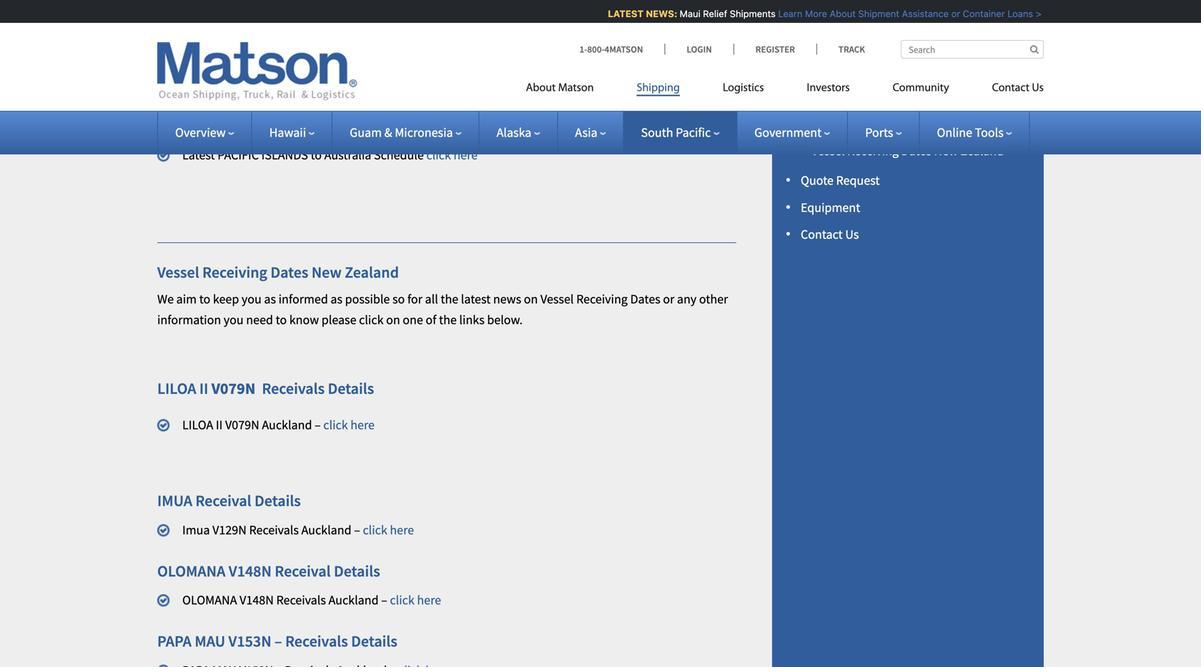 Task type: vqa. For each thing, say whether or not it's contained in the screenshot.
bottom 'Provides'
no



Task type: describe. For each thing, give the bounding box(es) containing it.
update.
[[408, 10, 449, 26]]

auckland for olomana v148n receivals auckland –
[[329, 592, 379, 608]]

any
[[677, 291, 697, 307]]

liloa ii v079n auckland – click here
[[182, 417, 375, 433]]

so
[[393, 291, 405, 307]]

ii for liloa ii v079n receivals details
[[199, 379, 208, 398]]

matson sailing schedules link
[[812, 115, 948, 132]]

v153n
[[229, 632, 272, 651]]

matson bulk fuels link
[[801, 37, 898, 53]]

vessel up zealand
[[247, 47, 280, 63]]

Search search field
[[901, 40, 1044, 59]]

olomana for olomana v148n receivals auckland – click here
[[182, 592, 237, 608]]

imua receival details
[[157, 491, 301, 511]]

shipping services
[[801, 10, 896, 26]]

to right need
[[276, 312, 287, 328]]

register
[[756, 43, 795, 55]]

report
[[335, 47, 371, 63]]

1-
[[580, 43, 588, 55]]

overview
[[175, 124, 226, 141]]

2 vertical spatial the
[[439, 312, 457, 328]]

hawaii
[[269, 124, 306, 141]]

pacific down zealand
[[253, 97, 288, 113]]

0 vertical spatial zealand
[[961, 143, 1004, 159]]

v148n for receival
[[229, 561, 272, 581]]

below.
[[487, 312, 523, 328]]

0 horizontal spatial us
[[846, 226, 859, 243]]

click here link for olomana v148n receivals auckland – click here
[[390, 592, 441, 608]]

click here link for latest pacific islands to australia schedule click here
[[427, 147, 478, 163]]

latest pacific islands to australia schedule click here
[[182, 147, 478, 163]]

guam
[[350, 124, 382, 141]]

require
[[333, 10, 371, 26]]

islands for latest australia to pacific islands schedule
[[331, 122, 369, 138]]

south
[[641, 124, 674, 141]]

services
[[852, 10, 896, 26]]

for inside we aim to keep you as informed as possible so for all the latest news on vessel receiving dates or any other information you need to know please click on one of the links below.
[[408, 291, 423, 307]]

latest news: maui relief shipments learn more about shipment assistance or container loans >
[[605, 8, 1039, 19]]

receiving inside we aim to keep you as informed as possible so for all the latest news on vessel receiving dates or any other information you need to know please click on one of the links below.
[[577, 291, 628, 307]]

papa
[[157, 632, 192, 651]]

1 vertical spatial vessel receiving dates new zealand
[[157, 262, 399, 282]]

micronesia
[[395, 124, 453, 141]]

1 horizontal spatial schedules
[[893, 115, 948, 132]]

south pacific
[[641, 124, 711, 141]]

schedules
[[483, 10, 537, 26]]

overview link
[[175, 124, 234, 141]]

v148n for receivals
[[240, 592, 274, 608]]

matson sailing schedules
[[812, 115, 948, 132]]

1 vertical spatial zealand
[[345, 262, 399, 282]]

receivals up liloa ii v079n auckland – click here
[[262, 379, 325, 398]]

1 vertical spatial dates
[[271, 262, 309, 282]]

alaska
[[497, 124, 532, 141]]

latest for latest pacific islands to australia schedule click here
[[182, 147, 215, 163]]

assistance
[[899, 8, 946, 19]]

keep
[[213, 291, 239, 307]]

guam & micronesia
[[350, 124, 453, 141]]

investors
[[807, 83, 850, 94]]

latest fiji to pacific islands schedule click here
[[182, 97, 434, 113]]

matson inside top menu navigation
[[558, 83, 594, 94]]

quote
[[801, 172, 834, 188]]

1 vertical spatial contact us
[[801, 226, 859, 243]]

– for liloa ii v079n auckland –
[[315, 417, 321, 433]]

2 horizontal spatial dates
[[902, 143, 932, 159]]

online tools link
[[937, 124, 1013, 141]]

about matson
[[526, 83, 594, 94]]

pacific right south
[[676, 124, 711, 141]]

to down latest australia to pacific islands schedule click here
[[311, 147, 322, 163]]

0 horizontal spatial contact
[[801, 226, 843, 243]]

possible
[[345, 291, 390, 307]]

other
[[699, 291, 728, 307]]

online
[[937, 124, 973, 141]]

click here link for liloa ii v079n auckland – click here
[[323, 417, 375, 433]]

0 vertical spatial on
[[222, 10, 236, 26]]

1 vertical spatial you
[[242, 291, 262, 307]]

pacific down latest fiji to pacific islands schedule click here
[[293, 122, 328, 138]]

schedule up latest daily vessel situation report on the left top
[[259, 10, 307, 26]]

vessel inside we aim to keep you as informed as possible so for all the latest news on vessel receiving dates or any other information you need to know please click on one of the links below.
[[541, 291, 574, 307]]

olomana for olomana v148n receival details
[[157, 561, 226, 581]]

register link
[[734, 43, 817, 55]]

fiji
[[218, 97, 237, 113]]

1 horizontal spatial vessel receiving dates new zealand
[[812, 143, 1004, 159]]

login
[[687, 43, 712, 55]]

note:
[[452, 10, 480, 26]]

shipping services link
[[801, 10, 896, 26]]

latest new zealand to pacific islands schedule
[[182, 72, 441, 88]]

v079n for auckland
[[225, 417, 259, 433]]

latest daily vessel situation report
[[182, 47, 374, 63]]

to up 'islands'
[[280, 122, 291, 138]]

to right fiji
[[239, 97, 251, 113]]

shipping link
[[616, 75, 702, 105]]

informed
[[279, 291, 328, 307]]

we aim to keep you as informed as possible so for all the latest news on vessel receiving dates or any other information you need to know please click on one of the links below.
[[157, 291, 728, 328]]

please click on the schedule you require for an update. note: schedules are in pdf format.
[[157, 10, 636, 26]]

olomana v148n receivals auckland – click here
[[182, 592, 441, 608]]

asia link
[[575, 124, 606, 141]]

pdf
[[572, 10, 594, 26]]

schedule up schedule
[[372, 122, 420, 138]]

0 horizontal spatial for
[[374, 10, 389, 26]]

auckland for imua v129n receivals auckland –
[[301, 522, 352, 538]]

request
[[836, 172, 880, 188]]

0 vertical spatial you
[[310, 10, 330, 26]]

0 vertical spatial contact us link
[[971, 75, 1044, 105]]

information
[[157, 312, 221, 328]]

in
[[559, 10, 569, 26]]

zealand
[[245, 72, 296, 88]]

equipment
[[801, 199, 861, 216]]

pacific
[[218, 147, 259, 163]]

0 horizontal spatial new
[[312, 262, 342, 282]]

1-800-4matson link
[[580, 43, 665, 55]]

2 as from the left
[[331, 291, 343, 307]]

imua v129n receivals auckland – click here
[[182, 522, 414, 538]]

news:
[[643, 8, 675, 19]]

v129n
[[213, 522, 247, 538]]

800-
[[588, 43, 605, 55]]

latest
[[605, 8, 641, 19]]

olomana v148n receival details
[[157, 561, 380, 581]]

news
[[493, 291, 521, 307]]

dates inside we aim to keep you as informed as possible so for all the latest news on vessel receiving dates or any other information you need to know please click on one of the links below.
[[631, 291, 661, 307]]

1 horizontal spatial receival
[[275, 561, 331, 581]]

shipment
[[856, 8, 897, 19]]

guam & micronesia link
[[350, 124, 462, 141]]

learn
[[775, 8, 800, 19]]

to down situation
[[298, 72, 309, 88]]

auckland for liloa ii v079n auckland –
[[262, 417, 312, 433]]

of
[[426, 312, 437, 328]]



Task type: locate. For each thing, give the bounding box(es) containing it.
track
[[839, 43, 865, 55]]

1 vertical spatial new
[[312, 262, 342, 282]]

we
[[157, 291, 174, 307]]

vessel right news
[[541, 291, 574, 307]]

0 vertical spatial new
[[934, 143, 958, 159]]

schedules up government 'link'
[[801, 91, 856, 107]]

1 horizontal spatial contact us link
[[971, 75, 1044, 105]]

blue matson logo with ocean, shipping, truck, rail and logistics written beneath it. image
[[157, 42, 358, 101]]

0 horizontal spatial as
[[264, 291, 276, 307]]

zealand down tools
[[961, 143, 1004, 159]]

1 latest from the top
[[182, 47, 215, 63]]

olomana down imua
[[157, 561, 226, 581]]

0 vertical spatial receival
[[196, 491, 252, 511]]

contact us inside top menu navigation
[[992, 83, 1044, 94]]

0 vertical spatial matson
[[801, 37, 840, 53]]

receivals down olomana v148n receivals auckland – click here at the bottom
[[285, 632, 348, 651]]

2 vertical spatial dates
[[631, 291, 661, 307]]

the
[[239, 10, 256, 26], [441, 291, 459, 307], [439, 312, 457, 328]]

as up need
[[264, 291, 276, 307]]

0 vertical spatial olomana
[[157, 561, 226, 581]]

v148n
[[229, 561, 272, 581], [240, 592, 274, 608]]

click here link for latest fiji to pacific islands schedule click here
[[383, 97, 434, 113]]

1 vertical spatial olomana
[[182, 592, 237, 608]]

0 vertical spatial auckland
[[262, 417, 312, 433]]

latest left new
[[182, 72, 215, 88]]

matson down 1-
[[558, 83, 594, 94]]

schedule up the guam & micronesia link
[[390, 72, 439, 88]]

2 vertical spatial you
[[224, 312, 244, 328]]

0 horizontal spatial contact us
[[801, 226, 859, 243]]

1 horizontal spatial on
[[386, 312, 400, 328]]

latest for latest australia to pacific islands schedule click here
[[182, 122, 215, 138]]

latest for latest new zealand to pacific islands schedule
[[182, 72, 215, 88]]

format.
[[596, 10, 636, 26]]

bulk
[[843, 37, 867, 53]]

matson down investors link
[[812, 115, 851, 132]]

new up informed on the top left of the page
[[312, 262, 342, 282]]

us
[[1032, 83, 1044, 94], [846, 226, 859, 243]]

1 horizontal spatial shipping
[[801, 10, 849, 26]]

0 horizontal spatial receiving
[[202, 262, 267, 282]]

receival up v129n
[[196, 491, 252, 511]]

need
[[246, 312, 273, 328]]

1 horizontal spatial as
[[331, 291, 343, 307]]

you down the keep
[[224, 312, 244, 328]]

1 vertical spatial shipping
[[637, 83, 680, 94]]

receivals up olomana v148n receival details at the left bottom of page
[[249, 522, 299, 538]]

2 vertical spatial receiving
[[577, 291, 628, 307]]

0 vertical spatial receiving
[[848, 143, 899, 159]]

ii down information
[[199, 379, 208, 398]]

imua
[[157, 491, 192, 511]]

vessel receiving dates new zealand
[[812, 143, 1004, 159], [157, 262, 399, 282]]

community link
[[872, 75, 971, 105]]

contact us link down equipment link
[[801, 226, 859, 243]]

1 horizontal spatial contact us
[[992, 83, 1044, 94]]

links
[[459, 312, 485, 328]]

1 horizontal spatial for
[[408, 291, 423, 307]]

to right 'aim'
[[199, 291, 210, 307]]

auckland
[[262, 417, 312, 433], [301, 522, 352, 538], [329, 592, 379, 608]]

vessel receiving dates new zealand down ports link in the right of the page
[[812, 143, 1004, 159]]

for right so on the left top of page
[[408, 291, 423, 307]]

community
[[893, 83, 950, 94]]

latest for latest fiji to pacific islands schedule click here
[[182, 97, 215, 113]]

shipping up track link
[[801, 10, 849, 26]]

all
[[425, 291, 438, 307]]

2 vertical spatial on
[[386, 312, 400, 328]]

1 as from the left
[[264, 291, 276, 307]]

or left "container"
[[949, 8, 958, 19]]

0 vertical spatial ii
[[199, 379, 208, 398]]

schedule
[[374, 147, 424, 163]]

ii for liloa ii v079n auckland – click here
[[216, 417, 223, 433]]

0 vertical spatial shipping
[[801, 10, 849, 26]]

us down equipment link
[[846, 226, 859, 243]]

5 latest from the top
[[182, 147, 215, 163]]

on
[[222, 10, 236, 26], [524, 291, 538, 307], [386, 312, 400, 328]]

us inside top menu navigation
[[1032, 83, 1044, 94]]

latest up overview
[[182, 97, 215, 113]]

2 horizontal spatial on
[[524, 291, 538, 307]]

you
[[310, 10, 330, 26], [242, 291, 262, 307], [224, 312, 244, 328]]

matson
[[801, 37, 840, 53], [558, 83, 594, 94], [812, 115, 851, 132]]

v148n down olomana v148n receival details at the left bottom of page
[[240, 592, 274, 608]]

v079n for receivals
[[211, 379, 256, 398]]

0 horizontal spatial or
[[663, 291, 675, 307]]

dates left any
[[631, 291, 661, 307]]

1 vertical spatial or
[[663, 291, 675, 307]]

australia
[[324, 147, 371, 163]]

0 vertical spatial about
[[827, 8, 853, 19]]

are
[[539, 10, 557, 26]]

the up daily
[[239, 10, 256, 26]]

v079n
[[211, 379, 256, 398], [225, 417, 259, 433]]

latest left daily
[[182, 47, 215, 63]]

receival up olomana v148n receivals auckland – click here at the bottom
[[275, 561, 331, 581]]

us down the search image
[[1032, 83, 1044, 94]]

top menu navigation
[[526, 75, 1044, 105]]

0 horizontal spatial contact us link
[[801, 226, 859, 243]]

dates down ports link in the right of the page
[[902, 143, 932, 159]]

islands for latest fiji to pacific islands schedule
[[291, 97, 329, 113]]

0 horizontal spatial dates
[[271, 262, 309, 282]]

about
[[827, 8, 853, 19], [526, 83, 556, 94]]

for left an
[[374, 10, 389, 26]]

1 horizontal spatial ii
[[216, 417, 223, 433]]

vessel
[[247, 47, 280, 63], [812, 143, 845, 159], [157, 262, 199, 282], [541, 291, 574, 307]]

0 horizontal spatial about
[[526, 83, 556, 94]]

liloa for liloa ii v079n auckland – click here
[[182, 417, 213, 433]]

1 vertical spatial on
[[524, 291, 538, 307]]

contact us link up tools
[[971, 75, 1044, 105]]

1 vertical spatial ii
[[216, 417, 223, 433]]

None search field
[[901, 40, 1044, 59]]

1 vertical spatial contact us link
[[801, 226, 859, 243]]

the right all
[[441, 291, 459, 307]]

0 vertical spatial for
[[374, 10, 389, 26]]

ports link
[[866, 124, 902, 141]]

1 horizontal spatial about
[[827, 8, 853, 19]]

0 vertical spatial us
[[1032, 83, 1044, 94]]

liloa
[[157, 379, 196, 398], [182, 417, 213, 433]]

0 horizontal spatial receival
[[196, 491, 252, 511]]

shipping
[[801, 10, 849, 26], [637, 83, 680, 94]]

2 latest from the top
[[182, 72, 215, 88]]

1 vertical spatial v148n
[[240, 592, 274, 608]]

please
[[322, 312, 357, 328]]

quote request link
[[801, 172, 880, 188]]

as
[[264, 291, 276, 307], [331, 291, 343, 307]]

contact inside top menu navigation
[[992, 83, 1030, 94]]

situation
[[283, 47, 332, 63]]

contact down equipment link
[[801, 226, 843, 243]]

olomana up 'mau'
[[182, 592, 237, 608]]

1 vertical spatial matson
[[558, 83, 594, 94]]

1 vertical spatial contact
[[801, 226, 843, 243]]

1 vertical spatial for
[[408, 291, 423, 307]]

–
[[315, 417, 321, 433], [354, 522, 360, 538], [381, 592, 388, 608], [275, 632, 282, 651]]

1 vertical spatial about
[[526, 83, 556, 94]]

the right of
[[439, 312, 457, 328]]

0 vertical spatial or
[[949, 8, 958, 19]]

latest left australia
[[182, 122, 215, 138]]

2 vertical spatial auckland
[[329, 592, 379, 608]]

click here link for latest australia to pacific islands schedule click here
[[423, 122, 474, 138]]

>
[[1033, 8, 1039, 19]]

0 vertical spatial the
[[239, 10, 256, 26]]

investors link
[[786, 75, 872, 105]]

matson for matson bulk fuels
[[801, 37, 840, 53]]

0 horizontal spatial schedules
[[801, 91, 856, 107]]

0 vertical spatial v079n
[[211, 379, 256, 398]]

1 horizontal spatial dates
[[631, 291, 661, 307]]

1 horizontal spatial contact
[[992, 83, 1030, 94]]

olomana
[[157, 561, 226, 581], [182, 592, 237, 608]]

– for olomana v148n receivals auckland –
[[381, 592, 388, 608]]

0 horizontal spatial ii
[[199, 379, 208, 398]]

latest
[[182, 47, 215, 63], [182, 72, 215, 88], [182, 97, 215, 113], [182, 122, 215, 138], [182, 147, 215, 163]]

an
[[392, 10, 405, 26]]

1 horizontal spatial or
[[949, 8, 958, 19]]

tools
[[975, 124, 1004, 141]]

asia
[[575, 124, 598, 141]]

latest for latest daily vessel situation report
[[182, 47, 215, 63]]

you up need
[[242, 291, 262, 307]]

schedule
[[259, 10, 307, 26], [390, 72, 439, 88], [332, 97, 380, 113], [372, 122, 420, 138]]

islands down latest new zealand to pacific islands schedule
[[291, 97, 329, 113]]

dates up informed on the top left of the page
[[271, 262, 309, 282]]

islands down report
[[350, 72, 388, 88]]

1 vertical spatial schedules
[[893, 115, 948, 132]]

v079n up liloa ii v079n auckland – click here
[[211, 379, 256, 398]]

fuels
[[870, 37, 898, 53]]

1 horizontal spatial zealand
[[961, 143, 1004, 159]]

or
[[949, 8, 958, 19], [663, 291, 675, 307]]

contact us down the search image
[[992, 83, 1044, 94]]

2 vertical spatial islands
[[331, 122, 369, 138]]

1 horizontal spatial new
[[934, 143, 958, 159]]

australia
[[218, 122, 277, 138]]

latest australia to pacific islands schedule click here
[[182, 122, 474, 138]]

1 horizontal spatial receiving
[[577, 291, 628, 307]]

0 horizontal spatial on
[[222, 10, 236, 26]]

contact up tools
[[992, 83, 1030, 94]]

liloa for liloa ii v079n receivals details
[[157, 379, 196, 398]]

1 vertical spatial v079n
[[225, 417, 259, 433]]

government link
[[755, 124, 831, 141]]

shipping for shipping services
[[801, 10, 849, 26]]

4matson
[[605, 43, 643, 55]]

0 horizontal spatial shipping
[[637, 83, 680, 94]]

or left any
[[663, 291, 675, 307]]

shipping inside shipping 'link'
[[637, 83, 680, 94]]

v079n down liloa ii v079n receivals details
[[225, 417, 259, 433]]

mau
[[195, 632, 225, 651]]

on up daily
[[222, 10, 236, 26]]

about inside top menu navigation
[[526, 83, 556, 94]]

about right more
[[827, 8, 853, 19]]

0 vertical spatial liloa
[[157, 379, 196, 398]]

0 vertical spatial schedules
[[801, 91, 856, 107]]

on left one
[[386, 312, 400, 328]]

matson for matson sailing schedules
[[812, 115, 851, 132]]

vessel receiving dates new zealand up informed on the top left of the page
[[157, 262, 399, 282]]

4 latest from the top
[[182, 122, 215, 138]]

1 vertical spatial us
[[846, 226, 859, 243]]

receivals down olomana v148n receival details at the left bottom of page
[[276, 592, 326, 608]]

1 vertical spatial auckland
[[301, 522, 352, 538]]

latest down overview
[[182, 147, 215, 163]]

schedules up vessel receiving dates new zealand link
[[893, 115, 948, 132]]

schedule up guam
[[332, 97, 380, 113]]

about up alaska link
[[526, 83, 556, 94]]

online tools
[[937, 124, 1004, 141]]

0 horizontal spatial zealand
[[345, 262, 399, 282]]

container
[[960, 8, 1002, 19]]

0 horizontal spatial vessel receiving dates new zealand
[[157, 262, 399, 282]]

as up please
[[331, 291, 343, 307]]

ports
[[866, 124, 894, 141]]

v148n down v129n
[[229, 561, 272, 581]]

1 vertical spatial receiving
[[202, 262, 267, 282]]

vessel up 'aim'
[[157, 262, 199, 282]]

2 horizontal spatial receiving
[[848, 143, 899, 159]]

zealand up possible
[[345, 262, 399, 282]]

shipping up south
[[637, 83, 680, 94]]

1 vertical spatial liloa
[[182, 417, 213, 433]]

1 vertical spatial receival
[[275, 561, 331, 581]]

pacific up latest fiji to pacific islands schedule click here
[[312, 72, 347, 88]]

click here link for imua v129n receivals auckland – click here
[[363, 522, 414, 538]]

0 vertical spatial v148n
[[229, 561, 272, 581]]

matson down latest news: maui relief shipments learn more about shipment assistance or container loans >
[[801, 37, 840, 53]]

0 vertical spatial contact
[[992, 83, 1030, 94]]

shipping for shipping
[[637, 83, 680, 94]]

one
[[403, 312, 423, 328]]

vessel receiving dates new zealand link
[[812, 143, 1004, 159]]

details
[[328, 379, 374, 398], [255, 491, 301, 511], [334, 561, 380, 581], [351, 632, 398, 651]]

0 vertical spatial dates
[[902, 143, 932, 159]]

logistics link
[[702, 75, 786, 105]]

relief
[[700, 8, 724, 19]]

more
[[802, 8, 824, 19]]

1 vertical spatial islands
[[291, 97, 329, 113]]

click inside we aim to keep you as informed as possible so for all the latest news on vessel receiving dates or any other information you need to know please click on one of the links below.
[[359, 312, 384, 328]]

0 vertical spatial islands
[[350, 72, 388, 88]]

government
[[755, 124, 822, 141]]

new down the online
[[934, 143, 958, 159]]

logistics
[[723, 83, 764, 94]]

you left require
[[310, 10, 330, 26]]

ii down liloa ii v079n receivals details
[[216, 417, 223, 433]]

imua
[[182, 522, 210, 538]]

learn more about shipment assistance or container loans > link
[[775, 8, 1039, 19]]

know
[[289, 312, 319, 328]]

receivals
[[262, 379, 325, 398], [249, 522, 299, 538], [276, 592, 326, 608], [285, 632, 348, 651]]

1 vertical spatial the
[[441, 291, 459, 307]]

1 horizontal spatial us
[[1032, 83, 1044, 94]]

0 vertical spatial vessel receiving dates new zealand
[[812, 143, 1004, 159]]

about matson link
[[526, 75, 616, 105]]

south pacific link
[[641, 124, 720, 141]]

track link
[[817, 43, 865, 55]]

3 latest from the top
[[182, 97, 215, 113]]

&
[[385, 124, 392, 141]]

0 vertical spatial contact us
[[992, 83, 1044, 94]]

search image
[[1031, 45, 1039, 54]]

– for imua v129n receivals auckland –
[[354, 522, 360, 538]]

contact us down equipment link
[[801, 226, 859, 243]]

on right news
[[524, 291, 538, 307]]

click here link
[[383, 97, 434, 113], [423, 122, 474, 138], [427, 147, 478, 163], [323, 417, 375, 433], [363, 522, 414, 538], [390, 592, 441, 608]]

or inside we aim to keep you as informed as possible so for all the latest news on vessel receiving dates or any other information you need to know please click on one of the links below.
[[663, 291, 675, 307]]

vessel up quote
[[812, 143, 845, 159]]

islands up australia
[[331, 122, 369, 138]]

2 vertical spatial matson
[[812, 115, 851, 132]]



